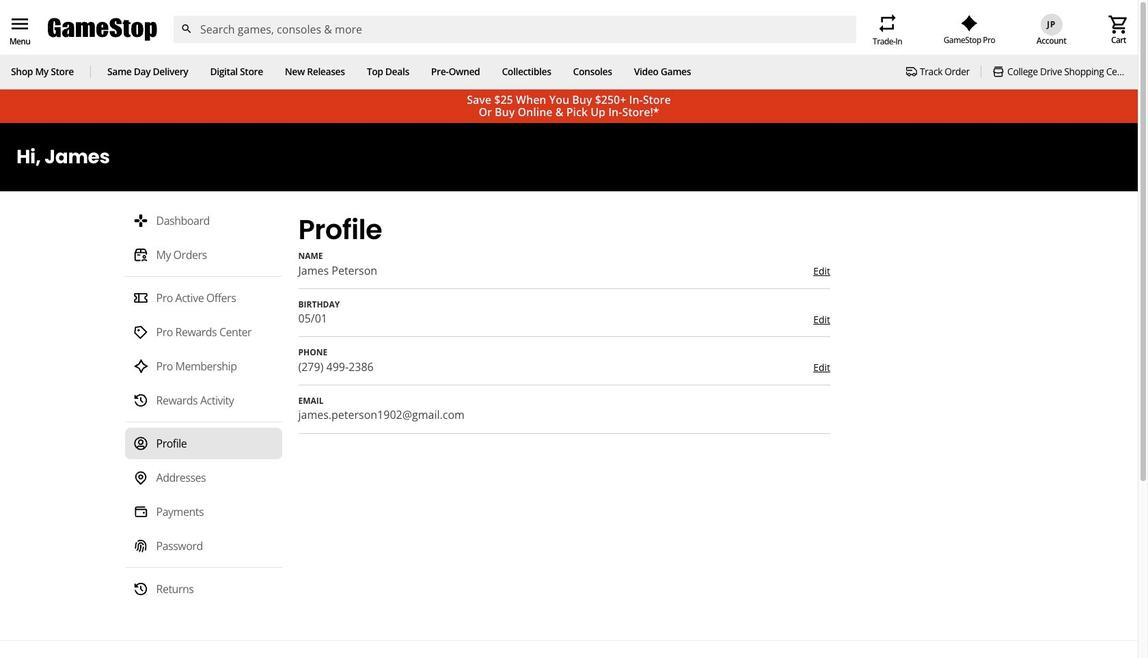 Task type: locate. For each thing, give the bounding box(es) containing it.
gamestop pro icon image
[[961, 15, 978, 32]]

password icon image
[[133, 539, 148, 554]]

addresses icon image
[[133, 470, 148, 485]]

None search field
[[173, 16, 856, 43]]

rewards activity icon image
[[133, 393, 148, 408]]

profile icon image
[[133, 436, 148, 451]]

pro membership icon image
[[133, 359, 148, 374]]



Task type: describe. For each thing, give the bounding box(es) containing it.
pro active offers icon image
[[133, 291, 148, 306]]

payments icon image
[[133, 504, 148, 520]]

dashboard icon image
[[133, 213, 148, 228]]

gamestop image
[[48, 16, 157, 43]]

returns icon image
[[133, 582, 148, 597]]

my orders icon image
[[133, 248, 148, 263]]

pro rewards center icon image
[[133, 325, 148, 340]]

Search games, consoles & more search field
[[200, 16, 832, 43]]



